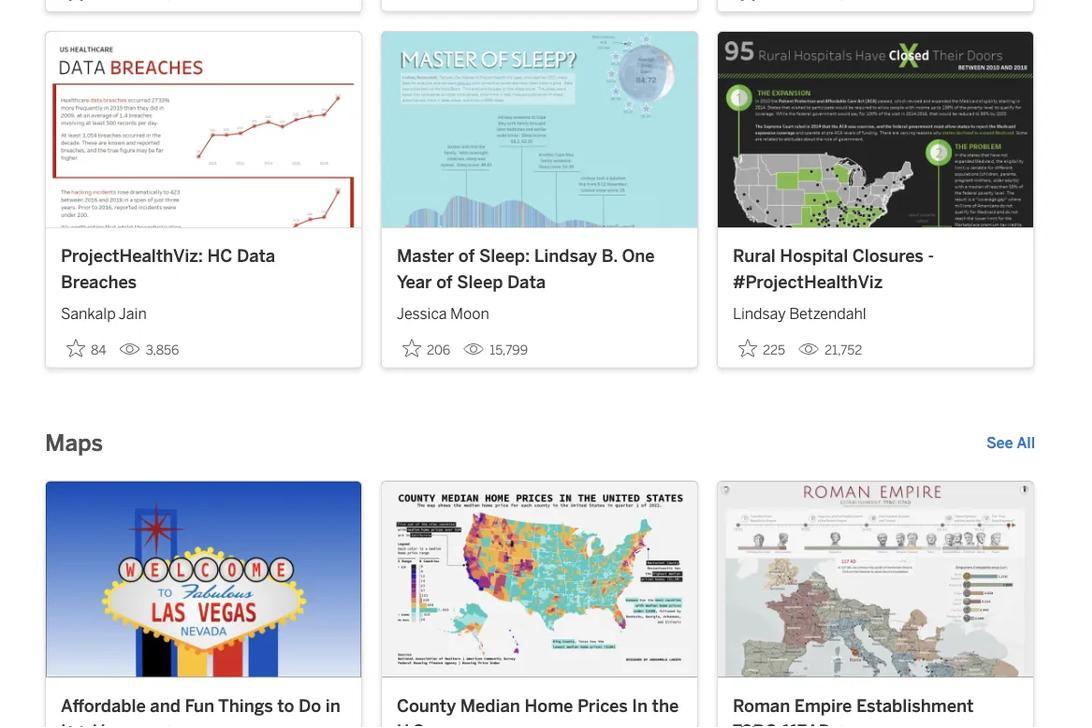 Task type: describe. For each thing, give the bounding box(es) containing it.
year
[[397, 272, 432, 292]]

roman empire establishment 79bc-117ad
[[733, 696, 974, 727]]

closures
[[853, 246, 924, 266]]

do
[[299, 696, 321, 716]]

one
[[622, 246, 655, 266]]

roman
[[733, 696, 790, 716]]

home
[[525, 696, 573, 716]]

empire
[[795, 696, 852, 716]]

maps
[[45, 430, 103, 457]]

things
[[218, 696, 273, 716]]

15,799 views element
[[456, 335, 536, 366]]

add favorite button for 3,856 views element on the left of the page
[[61, 333, 112, 364]]

see all maps element
[[987, 432, 1035, 455]]

and
[[150, 696, 181, 716]]

to
[[277, 696, 294, 716]]

#projecthealthviz
[[733, 272, 883, 292]]

jessica moon link
[[397, 295, 682, 325]]

affordable
[[61, 696, 146, 716]]

see
[[987, 435, 1014, 452]]

jain
[[119, 305, 147, 323]]

prices
[[578, 696, 628, 716]]

84
[[91, 343, 106, 358]]

vegas
[[93, 721, 141, 727]]

maps heading
[[45, 428, 103, 458]]

rural
[[733, 246, 776, 266]]

establishment
[[857, 696, 974, 716]]

median
[[460, 696, 520, 716]]

add favorite button for 15,799 views element
[[397, 333, 456, 364]]

in
[[632, 696, 648, 716]]

21,752
[[825, 343, 862, 358]]

79bc-
[[733, 721, 783, 727]]

sankalp jain
[[61, 305, 147, 323]]

fun
[[185, 696, 214, 716]]

projecthealthviz:
[[61, 246, 203, 266]]

21,752 views element
[[791, 335, 870, 366]]

b.
[[602, 246, 618, 266]]

breaches
[[61, 272, 137, 292]]

in
[[326, 696, 341, 716]]

add favorite button for 29,712 views element
[[733, 0, 792, 8]]

projecthealthviz: hc data breaches
[[61, 246, 275, 292]]

hc
[[207, 246, 233, 266]]

lindsay inside master of sleep: lindsay b. one year of sleep data
[[534, 246, 597, 266]]

las
[[61, 721, 89, 727]]

rural hospital closures - #projecthealthviz
[[733, 246, 934, 292]]

see all
[[987, 435, 1035, 452]]



Task type: vqa. For each thing, say whether or not it's contained in the screenshot.


Task type: locate. For each thing, give the bounding box(es) containing it.
add favorite button containing 84
[[61, 333, 112, 364]]

1 vertical spatial of
[[436, 272, 453, 292]]

Add Favorite button
[[61, 0, 119, 8], [733, 0, 792, 8], [61, 333, 112, 364], [397, 333, 456, 364]]

data inside master of sleep: lindsay b. one year of sleep data
[[507, 272, 546, 292]]

lindsay betzendahl link
[[733, 295, 1019, 325]]

15,799
[[490, 343, 528, 358]]

the
[[652, 696, 679, 716]]

county median home prices in the u.s.
[[397, 696, 679, 727]]

0 vertical spatial lindsay
[[534, 246, 597, 266]]

0 horizontal spatial data
[[237, 246, 275, 266]]

hospital
[[780, 246, 848, 266]]

affordable and fun things to do in las vegas
[[61, 696, 341, 727]]

1 horizontal spatial lindsay
[[733, 305, 786, 323]]

data right hc
[[237, 246, 275, 266]]

117ad
[[783, 721, 831, 727]]

0 vertical spatial data
[[237, 246, 275, 266]]

1 horizontal spatial data
[[507, 272, 546, 292]]

see all link
[[987, 432, 1035, 455]]

sankalp
[[61, 305, 116, 323]]

sankalp jain link
[[61, 295, 346, 325]]

u.s.
[[397, 721, 429, 727]]

23,396 views element
[[119, 0, 202, 10]]

sleep
[[457, 272, 503, 292]]

county
[[397, 696, 456, 716]]

of up 'sleep'
[[459, 246, 475, 266]]

lindsay left b.
[[534, 246, 597, 266]]

29,712 views element
[[792, 0, 871, 10]]

data
[[237, 246, 275, 266], [507, 272, 546, 292]]

Add Favorite button
[[733, 333, 791, 364]]

225
[[763, 343, 786, 358]]

0 horizontal spatial of
[[436, 272, 453, 292]]

all
[[1017, 435, 1035, 452]]

betzendahl
[[789, 305, 867, 323]]

workbook thumbnail image
[[46, 32, 361, 228], [382, 32, 697, 228], [718, 32, 1034, 228], [46, 482, 361, 677], [382, 482, 697, 677], [718, 482, 1034, 677]]

206
[[427, 343, 451, 358]]

3,856 views element
[[112, 335, 187, 366]]

0 horizontal spatial lindsay
[[534, 246, 597, 266]]

3,856
[[146, 343, 179, 358]]

jessica moon
[[397, 305, 489, 323]]

roman empire establishment 79bc-117ad link
[[733, 693, 1019, 727]]

0 vertical spatial of
[[459, 246, 475, 266]]

sleep:
[[479, 246, 530, 266]]

1 vertical spatial data
[[507, 272, 546, 292]]

county median home prices in the u.s. link
[[397, 693, 682, 727]]

jessica
[[397, 305, 447, 323]]

affordable and fun things to do in las vegas link
[[61, 693, 346, 727]]

add favorite button for 23,396 views element
[[61, 0, 119, 8]]

master
[[397, 246, 454, 266]]

-
[[928, 246, 934, 266]]

lindsay up 225 button
[[733, 305, 786, 323]]

add favorite button containing 206
[[397, 333, 456, 364]]

master of sleep: lindsay b. one year of sleep data
[[397, 246, 655, 292]]

data inside "projecthealthviz: hc data breaches"
[[237, 246, 275, 266]]

rural hospital closures - #projecthealthviz link
[[733, 244, 1019, 295]]

projecthealthviz: hc data breaches link
[[61, 244, 346, 295]]

1 horizontal spatial of
[[459, 246, 475, 266]]

lindsay
[[534, 246, 597, 266], [733, 305, 786, 323]]

of right year
[[436, 272, 453, 292]]

master of sleep: lindsay b. one year of sleep data link
[[397, 244, 682, 295]]

of
[[459, 246, 475, 266], [436, 272, 453, 292]]

data up jessica moon link on the top of the page
[[507, 272, 546, 292]]

1 vertical spatial lindsay
[[733, 305, 786, 323]]

lindsay betzendahl
[[733, 305, 867, 323]]

moon
[[450, 305, 489, 323]]



